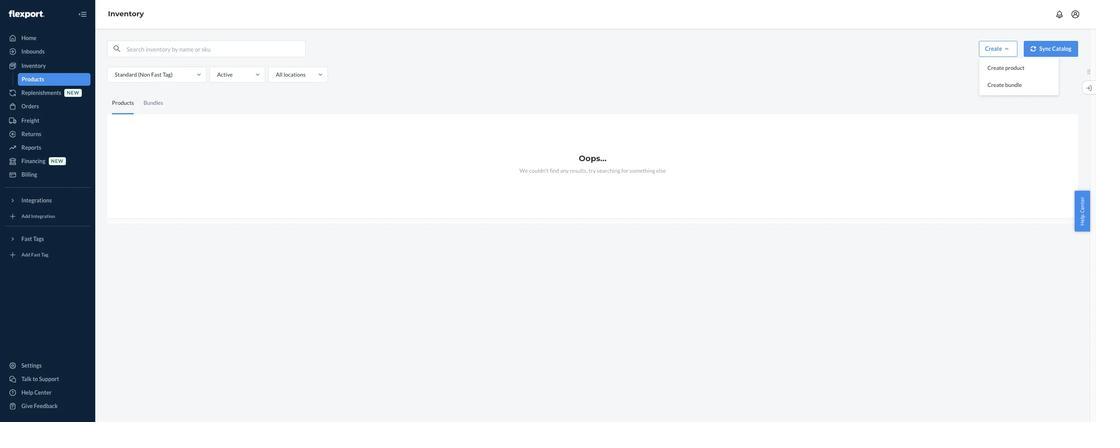 Task type: vqa. For each thing, say whether or not it's contained in the screenshot.
Financing
yes



Task type: locate. For each thing, give the bounding box(es) containing it.
freight link
[[5, 114, 91, 127]]

new for replenishments
[[67, 90, 79, 96]]

freight
[[21, 117, 39, 124]]

help center
[[1079, 197, 1086, 226], [21, 389, 52, 396]]

fast
[[151, 71, 162, 78], [21, 236, 32, 242], [31, 252, 40, 258]]

to
[[33, 376, 38, 382]]

new down products link
[[67, 90, 79, 96]]

create left the product at top
[[988, 64, 1005, 71]]

1 horizontal spatial help center
[[1079, 197, 1086, 226]]

create up create product
[[986, 45, 1003, 52]]

1 horizontal spatial new
[[67, 90, 79, 96]]

new
[[67, 90, 79, 96], [51, 158, 64, 164]]

create inside button
[[988, 82, 1005, 88]]

products
[[22, 76, 44, 83], [112, 99, 134, 106]]

0 horizontal spatial new
[[51, 158, 64, 164]]

fast tags
[[21, 236, 44, 242]]

support
[[39, 376, 59, 382]]

add for add integration
[[21, 213, 30, 219]]

1 horizontal spatial center
[[1079, 197, 1086, 213]]

create for create bundle
[[988, 82, 1005, 88]]

inventory link
[[108, 10, 144, 18], [5, 60, 91, 72]]

0 vertical spatial new
[[67, 90, 79, 96]]

talk to support button
[[5, 373, 91, 386]]

1 vertical spatial fast
[[21, 236, 32, 242]]

tag
[[41, 252, 48, 258]]

1 vertical spatial create
[[988, 64, 1005, 71]]

fast inside dropdown button
[[21, 236, 32, 242]]

for
[[622, 167, 629, 174]]

1 vertical spatial new
[[51, 158, 64, 164]]

1 vertical spatial help center
[[21, 389, 52, 396]]

open account menu image
[[1071, 10, 1081, 19]]

1 vertical spatial add
[[21, 252, 30, 258]]

1 add from the top
[[21, 213, 30, 219]]

center
[[1079, 197, 1086, 213], [34, 389, 52, 396]]

products down 'standard'
[[112, 99, 134, 106]]

returns
[[21, 131, 41, 137]]

product
[[1006, 64, 1025, 71]]

1 horizontal spatial products
[[112, 99, 134, 106]]

add fast tag link
[[5, 249, 91, 261]]

new down reports link
[[51, 158, 64, 164]]

add inside add fast tag link
[[21, 252, 30, 258]]

0 vertical spatial create
[[986, 45, 1003, 52]]

0 vertical spatial help center
[[1079, 197, 1086, 226]]

add for add fast tag
[[21, 252, 30, 258]]

create product
[[988, 64, 1025, 71]]

1 horizontal spatial inventory link
[[108, 10, 144, 18]]

settings link
[[5, 359, 91, 372]]

returns link
[[5, 128, 91, 141]]

2 add from the top
[[21, 252, 30, 258]]

sync
[[1040, 45, 1052, 52]]

0 vertical spatial products
[[22, 76, 44, 83]]

0 horizontal spatial inventory link
[[5, 60, 91, 72]]

results,
[[570, 167, 588, 174]]

new for financing
[[51, 158, 64, 164]]

inventory
[[108, 10, 144, 18], [21, 62, 46, 69]]

replenishments
[[21, 89, 61, 96]]

we
[[520, 167, 528, 174]]

0 horizontal spatial help
[[21, 389, 33, 396]]

1 horizontal spatial help
[[1079, 214, 1086, 226]]

2 vertical spatial create
[[988, 82, 1005, 88]]

1 vertical spatial center
[[34, 389, 52, 396]]

close navigation image
[[78, 10, 87, 19]]

create left bundle
[[988, 82, 1005, 88]]

0 vertical spatial inventory link
[[108, 10, 144, 18]]

add down fast tags
[[21, 252, 30, 258]]

0 vertical spatial add
[[21, 213, 30, 219]]

products up replenishments
[[22, 76, 44, 83]]

0 vertical spatial help
[[1079, 214, 1086, 226]]

create
[[986, 45, 1003, 52], [988, 64, 1005, 71], [988, 82, 1005, 88]]

help center button
[[1075, 191, 1091, 231]]

add left integration
[[21, 213, 30, 219]]

create inside "button"
[[988, 64, 1005, 71]]

0 horizontal spatial products
[[22, 76, 44, 83]]

create for create
[[986, 45, 1003, 52]]

oops... we couldn't find any results, try searching for something else
[[520, 154, 666, 174]]

add
[[21, 213, 30, 219], [21, 252, 30, 258]]

flexport logo image
[[9, 10, 44, 18]]

help center inside button
[[1079, 197, 1086, 226]]

fast left tag)
[[151, 71, 162, 78]]

add integration link
[[5, 210, 91, 223]]

1 vertical spatial help
[[21, 389, 33, 396]]

0 horizontal spatial help center
[[21, 389, 52, 396]]

center inside button
[[1079, 197, 1086, 213]]

orders link
[[5, 100, 91, 113]]

billing link
[[5, 168, 91, 181]]

standard
[[115, 71, 137, 78]]

any
[[560, 167, 569, 174]]

0 vertical spatial inventory
[[108, 10, 144, 18]]

integrations button
[[5, 194, 91, 207]]

0 horizontal spatial center
[[34, 389, 52, 396]]

1 horizontal spatial inventory
[[108, 10, 144, 18]]

0 vertical spatial center
[[1079, 197, 1086, 213]]

fast left the "tags"
[[21, 236, 32, 242]]

inbounds link
[[5, 45, 91, 58]]

open notifications image
[[1055, 10, 1065, 19]]

integration
[[31, 213, 55, 219]]

active
[[217, 71, 233, 78]]

2 vertical spatial fast
[[31, 252, 40, 258]]

products link
[[18, 73, 91, 86]]

add inside add integration link
[[21, 213, 30, 219]]

oops...
[[579, 154, 607, 163]]

(non
[[138, 71, 150, 78]]

0 horizontal spatial inventory
[[21, 62, 46, 69]]

fast left the "tag"
[[31, 252, 40, 258]]

orders
[[21, 103, 39, 110]]

billing
[[21, 171, 37, 178]]

help
[[1079, 214, 1086, 226], [21, 389, 33, 396]]



Task type: describe. For each thing, give the bounding box(es) containing it.
help inside help center link
[[21, 389, 33, 396]]

sync catalog button
[[1024, 41, 1079, 57]]

try
[[589, 167, 596, 174]]

1 vertical spatial inventory
[[21, 62, 46, 69]]

sync alt image
[[1031, 46, 1037, 52]]

add integration
[[21, 213, 55, 219]]

fast tags button
[[5, 233, 91, 245]]

settings
[[21, 362, 42, 369]]

tags
[[33, 236, 44, 242]]

home
[[21, 35, 36, 41]]

0 vertical spatial fast
[[151, 71, 162, 78]]

all locations
[[276, 71, 306, 78]]

financing
[[21, 158, 46, 164]]

add fast tag
[[21, 252, 48, 258]]

bundles
[[144, 99, 163, 106]]

inbounds
[[21, 48, 45, 55]]

home link
[[5, 32, 91, 44]]

create product button
[[982, 59, 1058, 77]]

create for create product
[[988, 64, 1005, 71]]

locations
[[284, 71, 306, 78]]

talk
[[21, 376, 32, 382]]

1 vertical spatial inventory link
[[5, 60, 91, 72]]

all
[[276, 71, 283, 78]]

else
[[657, 167, 666, 174]]

create bundle
[[988, 82, 1023, 88]]

catalog
[[1053, 45, 1072, 52]]

couldn't
[[529, 167, 549, 174]]

create bundle button
[[982, 77, 1058, 94]]

give feedback
[[21, 403, 58, 409]]

something
[[630, 167, 655, 174]]

reports
[[21, 144, 41, 151]]

standard (non fast tag)
[[115, 71, 173, 78]]

Search inventory by name or sku text field
[[127, 41, 305, 57]]

integrations
[[21, 197, 52, 204]]

find
[[550, 167, 559, 174]]

help inside the help center button
[[1079, 214, 1086, 226]]

sync catalog
[[1040, 45, 1072, 52]]

tag)
[[163, 71, 173, 78]]

searching
[[597, 167, 621, 174]]

talk to support
[[21, 376, 59, 382]]

reports link
[[5, 141, 91, 154]]

give feedback button
[[5, 400, 91, 413]]

help center link
[[5, 386, 91, 399]]

give
[[21, 403, 33, 409]]

bundle
[[1006, 82, 1023, 88]]

1 vertical spatial products
[[112, 99, 134, 106]]

feedback
[[34, 403, 58, 409]]



